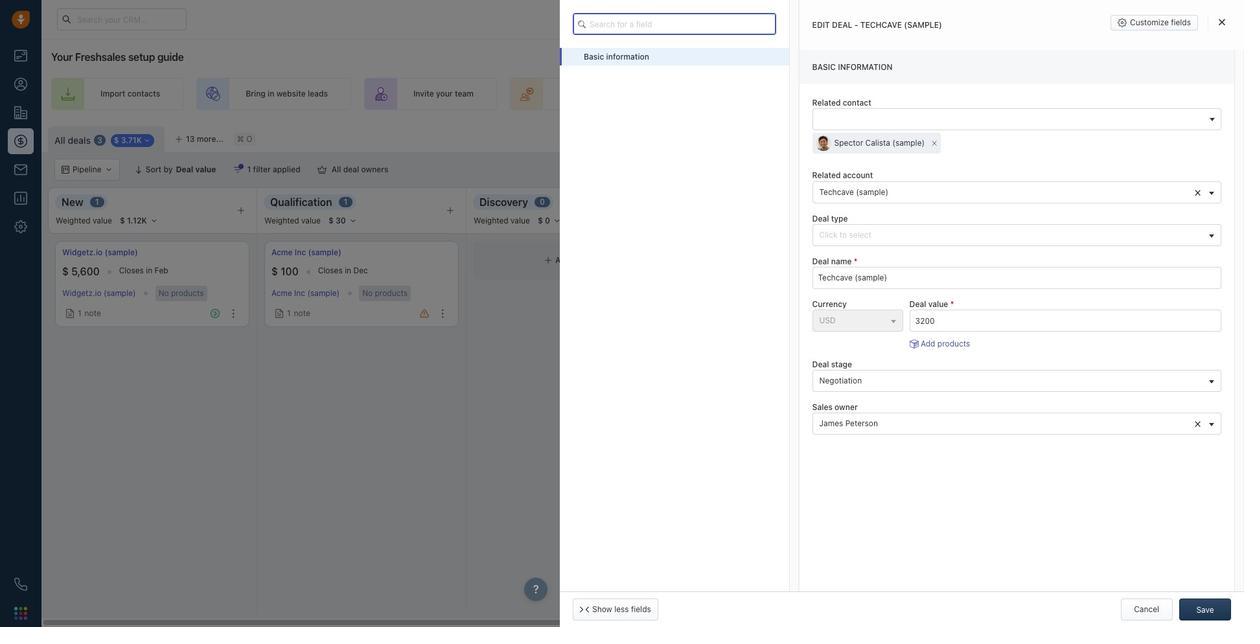 Task type: locate. For each thing, give the bounding box(es) containing it.
0 horizontal spatial fields
[[631, 605, 651, 615]]

basic information up 'route leads to your team'
[[584, 52, 650, 62]]

0 vertical spatial widgetz.io
[[62, 248, 103, 257]]

related left contact
[[813, 98, 841, 108]]

no down 6
[[973, 289, 984, 298]]

all left "3"
[[54, 135, 65, 146]]

1 leads from the left
[[308, 89, 328, 99]]

no products for $ 100
[[363, 289, 408, 298]]

save button
[[1180, 599, 1232, 621]]

1 vertical spatial *
[[951, 299, 955, 309]]

widgetz.io (sample) link up 5,600
[[62, 247, 138, 258]]

owner
[[835, 403, 858, 413]]

2 horizontal spatial no
[[973, 289, 984, 298]]

click to select button
[[813, 224, 1222, 246]]

0 vertical spatial ×
[[932, 137, 938, 149]]

contacts
[[127, 89, 160, 99]]

0 horizontal spatial no
[[159, 289, 169, 298]]

1 horizontal spatial leads
[[583, 89, 604, 99]]

0 vertical spatial import
[[100, 89, 125, 99]]

$ left 100
[[272, 266, 278, 278]]

all for deals
[[54, 135, 65, 146]]

in left 21
[[949, 15, 955, 23]]

deal up click
[[813, 214, 830, 223]]

widgetz.io
[[62, 248, 103, 257], [62, 289, 102, 299]]

0 horizontal spatial no products
[[159, 289, 204, 298]]

2 1 note from the left
[[287, 309, 310, 318]]

closes for 5,600
[[119, 266, 144, 276]]

(sample) left × button
[[893, 138, 925, 148]]

no products down 6
[[973, 289, 1019, 298]]

all inside button
[[332, 165, 341, 174]]

your right invite
[[436, 89, 453, 99]]

cancel
[[1135, 605, 1160, 615]]

1 horizontal spatial container_wx8msf4aqz5i3rn1 image
[[233, 165, 242, 174]]

no for $ 100
[[363, 289, 373, 298]]

1 vertical spatial information
[[838, 62, 893, 72]]

1 vertical spatial inc
[[294, 289, 305, 299]]

closes in 6 days
[[939, 266, 998, 276]]

james
[[820, 419, 844, 429]]

fields inside customize fields button
[[1172, 18, 1192, 27]]

1 note
[[78, 309, 101, 318], [287, 309, 310, 318]]

dialog
[[560, 0, 1245, 628]]

0 horizontal spatial import
[[100, 89, 125, 99]]

1 no from the left
[[159, 289, 169, 298]]

products for $ 3,200
[[986, 289, 1019, 298]]

basic
[[584, 52, 604, 62], [813, 62, 836, 72]]

1 related from the top
[[813, 98, 841, 108]]

inc up 100
[[295, 248, 306, 257]]

import contacts link
[[51, 78, 184, 110]]

* right value at the top right
[[951, 299, 955, 309]]

2 horizontal spatial $
[[882, 266, 888, 278]]

1 horizontal spatial basic
[[813, 62, 836, 72]]

james peterson
[[820, 419, 878, 429]]

import contacts
[[100, 89, 160, 99]]

team down basic information link
[[634, 89, 653, 99]]

information up contact
[[838, 62, 893, 72]]

import for import contacts
[[100, 89, 125, 99]]

1 team from the left
[[455, 89, 474, 99]]

days right 6
[[981, 266, 998, 276]]

widgetz.io down $ 5,600
[[62, 289, 102, 299]]

your left the trial
[[897, 15, 913, 23]]

1 $ from the left
[[62, 266, 69, 278]]

information
[[607, 52, 650, 62], [838, 62, 893, 72]]

basic up the 'sequence'
[[813, 62, 836, 72]]

all for deal
[[332, 165, 341, 174]]

more...
[[197, 134, 224, 144]]

container_wx8msf4aqz5i3rn1 image for qualification
[[275, 309, 284, 318]]

2 horizontal spatial container_wx8msf4aqz5i3rn1 image
[[885, 309, 894, 318]]

1 horizontal spatial import
[[1099, 132, 1124, 142]]

import right settings
[[1099, 132, 1124, 142]]

dialog containing ×
[[560, 0, 1245, 628]]

1 note for 5,600
[[78, 309, 101, 318]]

$ 5,600
[[62, 266, 100, 278]]

None search field
[[573, 13, 776, 35]]

1 vertical spatial widgetz.io (sample) link
[[62, 289, 136, 299]]

0 horizontal spatial deal
[[343, 165, 359, 174]]

import left contacts
[[100, 89, 125, 99]]

0 horizontal spatial basic
[[584, 52, 604, 62]]

in left feb on the top left of the page
[[146, 266, 152, 276]]

× inside button
[[932, 137, 938, 149]]

2 horizontal spatial container_wx8msf4aqz5i3rn1 image
[[545, 257, 552, 265]]

1 horizontal spatial 0
[[1123, 197, 1129, 207]]

container_wx8msf4aqz5i3rn1 image down $ 100
[[275, 309, 284, 318]]

1 your from the left
[[436, 89, 453, 99]]

1 horizontal spatial deals
[[1126, 132, 1146, 142]]

1 vertical spatial acme
[[272, 289, 292, 299]]

negotiation
[[880, 196, 938, 208], [820, 376, 862, 386]]

fields right less
[[631, 605, 651, 615]]

closes
[[119, 266, 144, 276], [318, 266, 343, 276], [939, 266, 963, 276]]

related left the account
[[813, 171, 841, 181]]

all
[[54, 135, 65, 146], [332, 165, 341, 174]]

21
[[957, 15, 965, 23]]

closes left 'dec'
[[318, 266, 343, 276]]

0 vertical spatial techcave (sample)
[[820, 187, 889, 197]]

container_wx8msf4aqz5i3rn1 image inside add note button
[[885, 309, 894, 318]]

2 closes from the left
[[318, 266, 343, 276]]

1 inc from the top
[[295, 248, 306, 257]]

$ left 5,600
[[62, 266, 69, 278]]

your right route
[[615, 89, 632, 99]]

3 no from the left
[[973, 289, 984, 298]]

bring in website leads link
[[197, 78, 351, 110]]

leads inside route leads to your team link
[[583, 89, 604, 99]]

2 vertical spatial container_wx8msf4aqz5i3rn1 image
[[65, 309, 75, 318]]

1 horizontal spatial *
[[951, 299, 955, 309]]

0 vertical spatial basic
[[584, 52, 604, 62]]

fields inside show less fields 'button'
[[631, 605, 651, 615]]

0 horizontal spatial note
[[85, 309, 101, 318]]

fields
[[1172, 18, 1192, 27], [631, 605, 651, 615]]

0 vertical spatial information
[[607, 52, 650, 62]]

note
[[85, 309, 101, 318], [294, 309, 310, 318], [914, 309, 930, 318]]

add products
[[921, 339, 971, 349]]

no
[[159, 289, 169, 298], [363, 289, 373, 298], [973, 289, 984, 298]]

import inside "link"
[[100, 89, 125, 99]]

2 leads from the left
[[583, 89, 604, 99]]

no products down feb on the top left of the page
[[159, 289, 204, 298]]

1 horizontal spatial all
[[332, 165, 341, 174]]

0 horizontal spatial leads
[[308, 89, 328, 99]]

× button
[[929, 134, 941, 155]]

2 0 from the left
[[1123, 197, 1129, 207]]

deal left stage
[[813, 360, 830, 370]]

1 vertical spatial negotiation
[[820, 376, 862, 386]]

0 vertical spatial negotiation
[[880, 196, 938, 208]]

1 vertical spatial import
[[1099, 132, 1124, 142]]

0 horizontal spatial deals
[[68, 135, 91, 146]]

closes left 6
[[939, 266, 963, 276]]

(sample) inside widgetz.io (sample) link
[[105, 248, 138, 257]]

deal left name
[[813, 257, 830, 266]]

1 horizontal spatial note
[[294, 309, 310, 318]]

deals
[[1126, 132, 1146, 142], [68, 135, 91, 146]]

techcave down $ 3,200
[[882, 289, 916, 299]]

import inside button
[[1099, 132, 1124, 142]]

acme inc (sample) link
[[272, 247, 342, 258], [272, 289, 340, 299]]

$ left the "3,200"
[[882, 266, 888, 278]]

2 vertical spatial ×
[[1195, 417, 1202, 431]]

2 acme from the top
[[272, 289, 292, 299]]

your
[[436, 89, 453, 99], [615, 89, 632, 99]]

o
[[246, 134, 252, 144]]

deal for deal name *
[[813, 257, 830, 266]]

note down 5,600
[[85, 309, 101, 318]]

select
[[850, 230, 872, 240]]

2 horizontal spatial no products
[[973, 289, 1019, 298]]

close image
[[1220, 18, 1226, 26]]

1 vertical spatial deal
[[343, 165, 359, 174]]

create sales sequence
[[739, 89, 824, 99]]

team
[[455, 89, 474, 99], [634, 89, 653, 99]]

discovery
[[480, 196, 528, 208]]

1 no products from the left
[[159, 289, 204, 298]]

1 vertical spatial fields
[[631, 605, 651, 615]]

1 closes from the left
[[119, 266, 144, 276]]

fields right 1 link
[[1172, 18, 1192, 27]]

route
[[559, 89, 581, 99]]

widgetz.io (sample) link down 5,600
[[62, 289, 136, 299]]

1 horizontal spatial add deal
[[1199, 132, 1232, 142]]

techcave right -
[[861, 20, 903, 30]]

no down feb on the top left of the page
[[159, 289, 169, 298]]

acme inc (sample)
[[272, 248, 342, 257], [272, 289, 340, 299]]

0 vertical spatial acme inc (sample)
[[272, 248, 342, 257]]

techcave
[[861, 20, 903, 30], [820, 187, 854, 197], [882, 289, 916, 299]]

*
[[854, 257, 858, 266], [951, 299, 955, 309]]

days
[[967, 15, 982, 23], [981, 266, 998, 276]]

0
[[540, 197, 545, 207], [1123, 197, 1129, 207]]

acme down $ 100
[[272, 289, 292, 299]]

0 horizontal spatial container_wx8msf4aqz5i3rn1 image
[[275, 309, 284, 318]]

acme inc (sample) up 100
[[272, 248, 342, 257]]

1 horizontal spatial 1 note
[[287, 309, 310, 318]]

1 0 from the left
[[540, 197, 545, 207]]

cancel button
[[1121, 599, 1173, 621]]

0 vertical spatial deal
[[1216, 132, 1232, 142]]

0 for won
[[1123, 197, 1129, 207]]

widgetz.io (sample) up 5,600
[[62, 248, 138, 257]]

3,200
[[891, 266, 919, 278]]

1 vertical spatial acme inc (sample)
[[272, 289, 340, 299]]

acme inc (sample) link down 100
[[272, 289, 340, 299]]

no down 'dec'
[[363, 289, 373, 298]]

(sample) up closes in feb
[[105, 248, 138, 257]]

to right route
[[606, 89, 613, 99]]

inc down 100
[[294, 289, 305, 299]]

2 note from the left
[[294, 309, 310, 318]]

1 horizontal spatial information
[[838, 62, 893, 72]]

all left owners
[[332, 165, 341, 174]]

deal
[[813, 214, 830, 223], [813, 257, 830, 266], [910, 299, 927, 309], [813, 360, 830, 370]]

0 horizontal spatial add deal
[[556, 256, 589, 265]]

2 acme inc (sample) link from the top
[[272, 289, 340, 299]]

0 horizontal spatial *
[[854, 257, 858, 266]]

negotiation down stage
[[820, 376, 862, 386]]

1 note down 5,600
[[78, 309, 101, 318]]

0 vertical spatial container_wx8msf4aqz5i3rn1 image
[[233, 165, 242, 174]]

1 vertical spatial basic information
[[813, 62, 893, 72]]

techcave (sample)
[[820, 187, 889, 197], [882, 289, 951, 299]]

guide
[[157, 51, 184, 63]]

information up 'route leads to your team'
[[607, 52, 650, 62]]

techcave (sample) up deal value *
[[882, 289, 951, 299]]

1 vertical spatial ×
[[1195, 185, 1202, 199]]

deal value *
[[910, 299, 955, 309]]

* right name
[[854, 257, 858, 266]]

1 note down 100
[[287, 309, 310, 318]]

products
[[171, 289, 204, 298], [375, 289, 408, 298], [986, 289, 1019, 298], [938, 339, 971, 349]]

applied
[[273, 165, 301, 174]]

spector
[[835, 138, 864, 148]]

click to select
[[820, 230, 872, 240]]

basic down search 'image'
[[584, 52, 604, 62]]

2 vertical spatial techcave
[[882, 289, 916, 299]]

add
[[1199, 132, 1214, 142], [556, 256, 571, 265], [897, 309, 912, 318], [921, 339, 936, 349]]

1 vertical spatial to
[[840, 230, 848, 240]]

1 widgetz.io from the top
[[62, 248, 103, 257]]

techcave (sample) down the account
[[820, 187, 889, 197]]

in for negotiation
[[966, 266, 972, 276]]

no products down 'dec'
[[363, 289, 408, 298]]

in right bring
[[268, 89, 275, 99]]

container_wx8msf4aqz5i3rn1 image left 'add note'
[[885, 309, 894, 318]]

1 filter applied button
[[225, 159, 309, 181]]

show less fields button
[[573, 599, 659, 621]]

0 vertical spatial your
[[897, 15, 913, 23]]

0 vertical spatial related
[[813, 98, 841, 108]]

0 vertical spatial all
[[54, 135, 65, 146]]

closes left feb on the top left of the page
[[119, 266, 144, 276]]

sales owner
[[813, 403, 858, 413]]

0 vertical spatial inc
[[295, 248, 306, 257]]

2 $ from the left
[[272, 266, 278, 278]]

widgetz.io (sample) link
[[62, 247, 138, 258], [62, 289, 136, 299]]

inc
[[295, 248, 306, 257], [294, 289, 305, 299]]

2 horizontal spatial note
[[914, 309, 930, 318]]

customize
[[1131, 18, 1169, 27]]

acme up $ 100
[[272, 248, 293, 257]]

container_wx8msf4aqz5i3rn1 image
[[318, 165, 327, 174], [275, 309, 284, 318], [885, 309, 894, 318]]

1 horizontal spatial your
[[897, 15, 913, 23]]

0 vertical spatial widgetz.io (sample) link
[[62, 247, 138, 258]]

1 horizontal spatial deal
[[573, 256, 589, 265]]

save
[[1197, 606, 1215, 615]]

3
[[97, 136, 102, 145]]

1 horizontal spatial $
[[272, 266, 278, 278]]

0 vertical spatial widgetz.io (sample)
[[62, 248, 138, 257]]

3 $ from the left
[[882, 266, 888, 278]]

0 horizontal spatial your
[[436, 89, 453, 99]]

import for import deals
[[1099, 132, 1124, 142]]

* for deal value *
[[951, 299, 955, 309]]

note down 100
[[294, 309, 310, 318]]

3 closes from the left
[[939, 266, 963, 276]]

1 vertical spatial acme inc (sample) link
[[272, 289, 340, 299]]

1 horizontal spatial team
[[634, 89, 653, 99]]

deal for deal type
[[813, 214, 830, 223]]

3 note from the left
[[914, 309, 930, 318]]

negotiation button
[[813, 370, 1222, 392]]

1 horizontal spatial no
[[363, 289, 373, 298]]

container_wx8msf4aqz5i3rn1 image right applied
[[318, 165, 327, 174]]

deal
[[1216, 132, 1232, 142], [343, 165, 359, 174], [573, 256, 589, 265]]

0 right discovery
[[540, 197, 545, 207]]

1 horizontal spatial container_wx8msf4aqz5i3rn1 image
[[318, 165, 327, 174]]

0 horizontal spatial negotiation
[[820, 376, 862, 386]]

2 related from the top
[[813, 171, 841, 181]]

edit deal - techcave (sample)
[[813, 20, 943, 30]]

3 no products from the left
[[973, 289, 1019, 298]]

1 vertical spatial container_wx8msf4aqz5i3rn1 image
[[545, 257, 552, 265]]

invite your team link
[[364, 78, 497, 110]]

to right click
[[840, 230, 848, 240]]

1 horizontal spatial fields
[[1172, 18, 1192, 27]]

leads right website
[[308, 89, 328, 99]]

note down techcave (sample) link in the right top of the page
[[914, 309, 930, 318]]

0 horizontal spatial your
[[51, 51, 73, 63]]

basic information
[[584, 52, 650, 62], [813, 62, 893, 72]]

1 horizontal spatial to
[[840, 230, 848, 240]]

techcave down related account
[[820, 187, 854, 197]]

add note button
[[882, 305, 934, 323]]

1 horizontal spatial closes
[[318, 266, 343, 276]]

1 vertical spatial your
[[51, 51, 73, 63]]

1 vertical spatial basic
[[813, 62, 836, 72]]

container_wx8msf4aqz5i3rn1 image for 1
[[65, 309, 75, 318]]

× for techcave (sample)
[[1195, 185, 1202, 199]]

1 note from the left
[[85, 309, 101, 318]]

1 note for 100
[[287, 309, 310, 318]]

0 vertical spatial add deal
[[1199, 132, 1232, 142]]

acme inc (sample) down 100
[[272, 289, 340, 299]]

2 widgetz.io (sample) link from the top
[[62, 289, 136, 299]]

widgetz.io (sample) down 5,600
[[62, 289, 136, 299]]

leads
[[308, 89, 328, 99], [583, 89, 604, 99]]

your for your freshsales setup guide
[[51, 51, 73, 63]]

2 team from the left
[[634, 89, 653, 99]]

team right invite
[[455, 89, 474, 99]]

0 horizontal spatial $
[[62, 266, 69, 278]]

1 vertical spatial widgetz.io
[[62, 289, 102, 299]]

1 widgetz.io (sample) from the top
[[62, 248, 138, 257]]

container_wx8msf4aqz5i3rn1 image
[[233, 165, 242, 174], [545, 257, 552, 265], [65, 309, 75, 318]]

0 for discovery
[[540, 197, 545, 207]]

1 vertical spatial widgetz.io (sample)
[[62, 289, 136, 299]]

days right 21
[[967, 15, 982, 23]]

your left the freshsales
[[51, 51, 73, 63]]

0 horizontal spatial container_wx8msf4aqz5i3rn1 image
[[65, 309, 75, 318]]

phone element
[[8, 572, 34, 598]]

(sample)
[[905, 20, 943, 30], [893, 138, 925, 148], [857, 187, 889, 197], [105, 248, 138, 257], [308, 248, 342, 257], [104, 289, 136, 299], [308, 289, 340, 299], [919, 289, 951, 299]]

no products
[[159, 289, 204, 298], [363, 289, 408, 298], [973, 289, 1019, 298]]

leads right route
[[583, 89, 604, 99]]

add deal
[[1199, 132, 1232, 142], [556, 256, 589, 265]]

0 horizontal spatial 0
[[540, 197, 545, 207]]

widgetz.io up $ 5,600
[[62, 248, 103, 257]]

2 inc from the top
[[294, 289, 305, 299]]

in left 6
[[966, 266, 972, 276]]

invite
[[414, 89, 434, 99]]

$ for $ 100
[[272, 266, 278, 278]]

0 vertical spatial acme inc (sample) link
[[272, 247, 342, 258]]

1 1 note from the left
[[78, 309, 101, 318]]

spector calista (sample)
[[835, 138, 925, 148]]

0 horizontal spatial closes
[[119, 266, 144, 276]]

0 vertical spatial *
[[854, 257, 858, 266]]

2 no products from the left
[[363, 289, 408, 298]]

1 widgetz.io (sample) link from the top
[[62, 247, 138, 258]]

1 vertical spatial related
[[813, 171, 841, 181]]

no for $ 5,600
[[159, 289, 169, 298]]

acme inc (sample) link up 100
[[272, 247, 342, 258]]

0 vertical spatial fields
[[1172, 18, 1192, 27]]

basic information up contact
[[813, 62, 893, 72]]

1 vertical spatial all
[[332, 165, 341, 174]]

deal down techcave (sample) link in the right top of the page
[[910, 299, 927, 309]]

× for james peterson
[[1195, 417, 1202, 431]]

deals inside button
[[1126, 132, 1146, 142]]

all deal owners button
[[309, 159, 397, 181]]

in
[[949, 15, 955, 23], [268, 89, 275, 99], [146, 266, 152, 276], [345, 266, 351, 276], [966, 266, 972, 276]]

closes for 100
[[318, 266, 343, 276]]

add deal inside button
[[1199, 132, 1232, 142]]

0 vertical spatial acme
[[272, 248, 293, 257]]

basic information link
[[560, 48, 789, 66]]

in left 'dec'
[[345, 266, 351, 276]]

2 no from the left
[[363, 289, 373, 298]]

0 right won
[[1123, 197, 1129, 207]]

negotiation down × button
[[880, 196, 938, 208]]

None search field
[[813, 109, 1222, 131]]



Task type: describe. For each thing, give the bounding box(es) containing it.
0 vertical spatial basic information
[[584, 52, 650, 62]]

deal for deal stage
[[813, 360, 830, 370]]

new
[[62, 196, 83, 208]]

deals for all
[[68, 135, 91, 146]]

Enter value number field
[[910, 310, 1222, 332]]

⌘
[[237, 134, 244, 144]]

related for related account
[[813, 171, 841, 181]]

0 horizontal spatial information
[[607, 52, 650, 62]]

won
[[1090, 196, 1112, 208]]

(sample) down the account
[[857, 187, 889, 197]]

deal inside button
[[1216, 132, 1232, 142]]

in for qualification
[[345, 266, 351, 276]]

1 vertical spatial techcave (sample)
[[882, 289, 951, 299]]

(sample) up closes in dec
[[308, 248, 342, 257]]

1 filter applied
[[247, 165, 301, 174]]

1 horizontal spatial basic information
[[813, 62, 893, 72]]

1 inside 1 link
[[1159, 11, 1163, 19]]

1 inside 1 filter applied button
[[247, 165, 251, 174]]

closes in feb
[[119, 266, 168, 276]]

1 acme from the top
[[272, 248, 293, 257]]

2 widgetz.io (sample) from the top
[[62, 289, 136, 299]]

note inside button
[[914, 309, 930, 318]]

$ for $ 5,600
[[62, 266, 69, 278]]

related for related contact
[[813, 98, 841, 108]]

Search your CRM... text field
[[57, 8, 187, 30]]

⌘ o
[[237, 134, 252, 144]]

add products link
[[910, 338, 971, 350]]

note for $ 5,600
[[85, 309, 101, 318]]

create
[[739, 89, 764, 99]]

deal inside button
[[343, 165, 359, 174]]

your for your trial ends in 21 days
[[897, 15, 913, 23]]

5,600
[[71, 266, 100, 278]]

1 acme inc (sample) link from the top
[[272, 247, 342, 258]]

all deals link
[[54, 134, 91, 147]]

note for $ 100
[[294, 309, 310, 318]]

freshworks switcher image
[[14, 607, 27, 620]]

all deal owners
[[332, 165, 389, 174]]

filter
[[253, 165, 271, 174]]

Search field
[[1175, 159, 1240, 181]]

setup
[[128, 51, 155, 63]]

route leads to your team link
[[510, 78, 676, 110]]

type
[[832, 214, 848, 223]]

usd button
[[813, 310, 904, 332]]

stage
[[832, 360, 853, 370]]

less
[[615, 605, 629, 615]]

$ 3,200
[[882, 266, 919, 278]]

invite your team
[[414, 89, 474, 99]]

widgetz.io inside widgetz.io (sample) link
[[62, 248, 103, 257]]

0 vertical spatial days
[[967, 15, 982, 23]]

feb
[[155, 266, 168, 276]]

1 vertical spatial days
[[981, 266, 998, 276]]

freshsales
[[75, 51, 126, 63]]

your freshsales setup guide
[[51, 51, 184, 63]]

* for deal name *
[[854, 257, 858, 266]]

show less fields
[[593, 605, 651, 615]]

techcave (sample) link
[[882, 289, 951, 299]]

2 your from the left
[[615, 89, 632, 99]]

sales
[[766, 89, 785, 99]]

deal type
[[813, 214, 848, 223]]

1 horizontal spatial negotiation
[[880, 196, 938, 208]]

deals for import
[[1126, 132, 1146, 142]]

$ 100
[[272, 266, 299, 278]]

to inside button
[[840, 230, 848, 240]]

1 link
[[1146, 8, 1168, 30]]

container_wx8msf4aqz5i3rn1 image for negotiation
[[885, 309, 894, 318]]

dec
[[354, 266, 368, 276]]

6
[[974, 266, 979, 276]]

13
[[186, 134, 195, 144]]

products for $ 5,600
[[171, 289, 204, 298]]

sales
[[813, 403, 833, 413]]

website
[[277, 89, 306, 99]]

add inside button
[[1199, 132, 1214, 142]]

basic inside basic information link
[[584, 52, 604, 62]]

negotiation inside button
[[820, 376, 862, 386]]

$ for $ 3,200
[[882, 266, 888, 278]]

no for $ 3,200
[[973, 289, 984, 298]]

related account
[[813, 171, 874, 181]]

deal name *
[[813, 257, 858, 266]]

import deals
[[1099, 132, 1146, 142]]

owners
[[361, 165, 389, 174]]

Search for a field text field
[[573, 13, 776, 35]]

click
[[820, 230, 838, 240]]

in for new
[[146, 266, 152, 276]]

closes in dec
[[318, 266, 368, 276]]

Start typing... text field
[[813, 267, 1222, 289]]

deal for deal value *
[[910, 299, 927, 309]]

peterson
[[846, 419, 878, 429]]

100
[[281, 266, 299, 278]]

create sales sequence link
[[689, 78, 847, 110]]

calista
[[866, 138, 891, 148]]

edit
[[813, 20, 830, 30]]

trial
[[915, 15, 928, 23]]

sequence
[[787, 89, 824, 99]]

0 horizontal spatial to
[[606, 89, 613, 99]]

(sample) down closes in feb
[[104, 289, 136, 299]]

contact
[[843, 98, 872, 108]]

name
[[832, 257, 852, 266]]

container_wx8msf4aqz5i3rn1 image inside all deal owners button
[[318, 165, 327, 174]]

add inside button
[[897, 309, 912, 318]]

container_wx8msf4aqz5i3rn1 image for add deal
[[545, 257, 552, 265]]

in inside bring in website leads link
[[268, 89, 275, 99]]

1 vertical spatial add deal
[[556, 256, 589, 265]]

settings button
[[1019, 126, 1075, 148]]

related contact
[[813, 98, 872, 108]]

0 vertical spatial techcave
[[861, 20, 903, 30]]

-
[[855, 20, 859, 30]]

value
[[929, 299, 949, 309]]

products for $ 100
[[375, 289, 408, 298]]

route leads to your team
[[559, 89, 653, 99]]

1 vertical spatial techcave
[[820, 187, 854, 197]]

ends
[[930, 15, 947, 23]]

search image
[[578, 18, 591, 30]]

account
[[843, 171, 874, 181]]

currency
[[813, 299, 847, 309]]

deal
[[833, 20, 853, 30]]

no products for $ 5,600
[[159, 289, 204, 298]]

bring in website leads
[[246, 89, 328, 99]]

add note
[[897, 309, 930, 318]]

13 more...
[[186, 134, 224, 144]]

1 acme inc (sample) from the top
[[272, 248, 342, 257]]

deal stage
[[813, 360, 853, 370]]

closes for 3,200
[[939, 266, 963, 276]]

(sample) down closes in dec
[[308, 289, 340, 299]]

(sample) left 21
[[905, 20, 943, 30]]

settings
[[1038, 132, 1069, 142]]

container_wx8msf4aqz5i3rn1 image inside 1 filter applied button
[[233, 165, 242, 174]]

usd
[[820, 316, 836, 325]]

2 vertical spatial deal
[[573, 256, 589, 265]]

2 widgetz.io from the top
[[62, 289, 102, 299]]

13 more... button
[[168, 130, 231, 148]]

2 acme inc (sample) from the top
[[272, 289, 340, 299]]

customize fields
[[1131, 18, 1192, 27]]

no products for $ 3,200
[[973, 289, 1019, 298]]

bring
[[246, 89, 266, 99]]

show
[[593, 605, 613, 615]]

leads inside bring in website leads link
[[308, 89, 328, 99]]

(sample) up deal value *
[[919, 289, 951, 299]]

phone image
[[14, 578, 27, 591]]



Task type: vqa. For each thing, say whether or not it's contained in the screenshot.
Deal associated with Deal stage
yes



